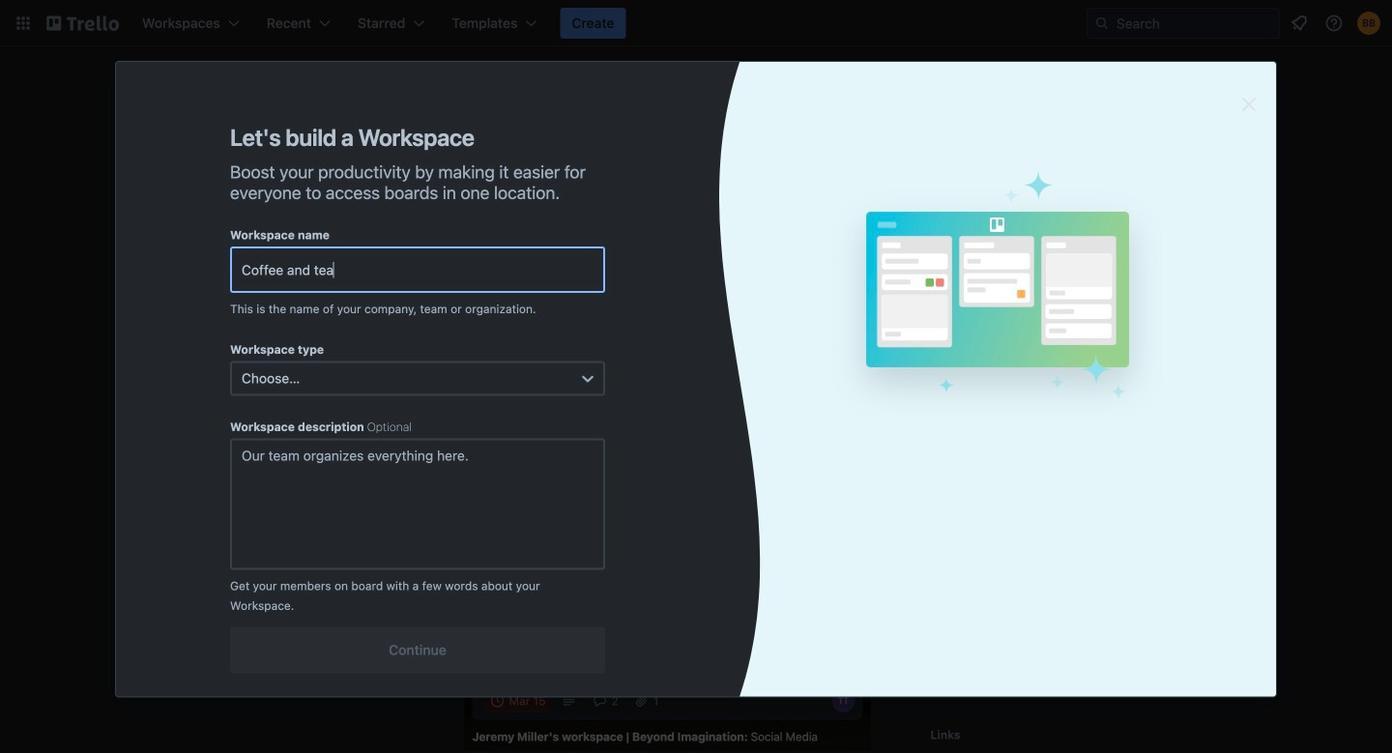 Task type: describe. For each thing, give the bounding box(es) containing it.
add reaction image
[[472, 515, 503, 539]]

primary element
[[0, 0, 1392, 46]]

search image
[[1094, 15, 1110, 31]]

Taco's Co. text field
[[230, 247, 605, 293]]



Task type: vqa. For each thing, say whether or not it's contained in the screenshot.
To
no



Task type: locate. For each thing, give the bounding box(es) containing it.
color: green, title: none image
[[484, 305, 538, 321]]

Our team organizes everything here. text field
[[230, 438, 605, 570]]

bob builder (bobbuilder40) image
[[1357, 12, 1380, 35]]

0 notifications image
[[1288, 12, 1311, 35]]

switch to… image
[[14, 14, 33, 33]]

open information menu image
[[1324, 14, 1344, 33]]

Search field
[[1087, 8, 1280, 39]]



